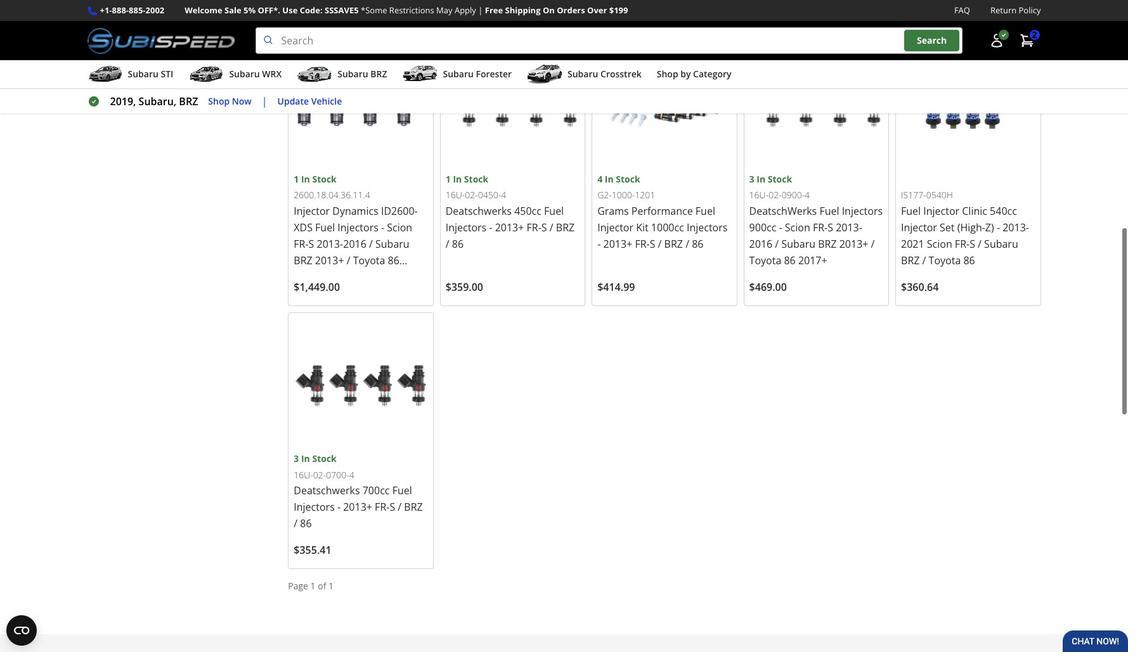 Task type: locate. For each thing, give the bounding box(es) containing it.
3
[[750, 173, 755, 185], [294, 453, 299, 465]]

2013+ down 450cc at the top left of page
[[495, 221, 524, 235]]

0 horizontal spatial deatschwerks
[[294, 484, 360, 498]]

- inside 1 in stock 16u-02-0450-4 deatschwerks 450cc fuel injectors - 2013+ fr-s / brz / 86
[[489, 221, 493, 235]]

stock
[[312, 173, 337, 185], [464, 173, 489, 185], [616, 173, 641, 185], [768, 173, 793, 185], [312, 453, 337, 465]]

1 horizontal spatial shop
[[657, 68, 679, 80]]

subaru sti button
[[87, 63, 173, 88]]

- down deatschwerks
[[780, 221, 783, 235]]

1 vertical spatial shop
[[208, 95, 230, 107]]

0 horizontal spatial scion
[[387, 221, 413, 235]]

use
[[283, 4, 298, 16]]

forester
[[476, 68, 512, 80]]

deatschwerks inside '3 in stock 16u-02-0700-4 deatschwerks 700cc fuel injectors - 2013+ fr-s / brz / 86'
[[294, 484, 360, 498]]

1 horizontal spatial |
[[479, 4, 483, 16]]

in inside '3 in stock 16u-02-0700-4 deatschwerks 700cc fuel injectors - 2013+ fr-s / brz / 86'
[[301, 453, 310, 465]]

86 up $469.00
[[785, 254, 796, 268]]

stock inside 3 in stock 16u-02-0900-4 deatschwerks fuel injectors 900cc - scion fr-s 2013- 2016 / subaru brz 2013+ / toyota 86 2017+
[[768, 173, 793, 185]]

2013+ inside '3 in stock 16u-02-0700-4 deatschwerks 700cc fuel injectors - 2013+ fr-s / brz / 86'
[[343, 501, 372, 515]]

subaru down id2600-
[[376, 237, 410, 251]]

2 horizontal spatial 02-
[[769, 189, 782, 201]]

fr- down xds
[[294, 237, 309, 251]]

scion down id2600-
[[387, 221, 413, 235]]

0 horizontal spatial 02-
[[313, 469, 326, 481]]

stock for 0450-
[[464, 173, 489, 185]]

$359.00
[[446, 280, 484, 294]]

fr- inside 3 in stock 16u-02-0900-4 deatschwerks fuel injectors 900cc - scion fr-s 2013- 2016 / subaru brz 2013+ / toyota 86 2017+
[[813, 221, 828, 235]]

2013+ down grams
[[604, 237, 633, 251]]

1 vertical spatial deatschwerks
[[294, 484, 360, 498]]

16u- up deatschwerks
[[750, 189, 769, 201]]

deatschwerks down 0700-
[[294, 484, 360, 498]]

+1-
[[100, 4, 112, 16]]

injector
[[294, 204, 330, 218], [924, 204, 960, 218], [598, 221, 634, 235], [902, 221, 938, 235]]

0 horizontal spatial 2013-
[[317, 237, 343, 251]]

0 horizontal spatial |
[[262, 95, 268, 109]]

stock inside '3 in stock 16u-02-0700-4 deatschwerks 700cc fuel injectors - 2013+ fr-s / brz / 86'
[[312, 453, 337, 465]]

86 down (high-
[[964, 254, 976, 268]]

2 horizontal spatial 16u-
[[750, 189, 769, 201]]

1 horizontal spatial deatschwerks
[[446, 204, 512, 218]]

return policy link
[[991, 4, 1042, 17]]

fuel inside "fuel injector clinic 540cc injector set (high-z) - 2013- 2021 scion fr-s / subaru brz / toyota 86"
[[902, 204, 921, 218]]

$360.64
[[902, 280, 939, 294]]

fuel injector clinic 540cc injector set (high-z) - 2013- 2021 scion fr-s / subaru brz / toyota 86
[[902, 204, 1030, 268]]

- down 0450-
[[489, 221, 493, 235]]

grams performance fuel injector kit 1000cc injectors - 2013+ fr-s / brz / 86 image
[[598, 38, 732, 173]]

deatschwerks inside 1 in stock 16u-02-0450-4 deatschwerks 450cc fuel injectors - 2013+ fr-s / brz / 86
[[446, 204, 512, 218]]

fuel right the performance
[[696, 204, 716, 218]]

stock inside 1 in stock 16u-02-0450-4 deatschwerks 450cc fuel injectors - 2013+ fr-s / brz / 86
[[464, 173, 489, 185]]

2016
[[343, 237, 367, 251], [750, 237, 773, 251]]

subaru up vehicle on the left top of the page
[[338, 68, 368, 80]]

fuel inside "4 in stock g2-1000-1201 grams performance fuel injector kit 1000cc injectors - 2013+ fr-s / brz / 86"
[[696, 204, 716, 218]]

scion inside 1 in stock 2600.18.04.36.11.4 injector dynamics id2600- xds fuel injectors - scion fr-s 2013-2016 / subaru brz 2013+ / toyota 86 2017+
[[387, 221, 413, 235]]

injector down the 0540h
[[924, 204, 960, 218]]

02- inside 1 in stock 16u-02-0450-4 deatschwerks 450cc fuel injectors - 2013+ fr-s / brz / 86
[[465, 189, 478, 201]]

fuel right xds
[[315, 221, 335, 235]]

2013+ left 2021
[[840, 237, 869, 251]]

stock up 1000-
[[616, 173, 641, 185]]

deatschwerks for deatschwerks 700cc fuel injectors - 2013+ fr-s / brz / 86
[[294, 484, 360, 498]]

$58.80 link
[[592, 0, 738, 26]]

fr- down 450cc at the top left of page
[[527, 221, 542, 235]]

450cc
[[515, 204, 542, 218]]

deatschwerks down 0450-
[[446, 204, 512, 218]]

4 inside 3 in stock 16u-02-0900-4 deatschwerks fuel injectors 900cc - scion fr-s 2013- 2016 / subaru brz 2013+ / toyota 86 2017+
[[805, 189, 810, 201]]

86 inside '3 in stock 16u-02-0700-4 deatschwerks 700cc fuel injectors - 2013+ fr-s / brz / 86'
[[300, 517, 312, 531]]

2013+ inside 1 in stock 2600.18.04.36.11.4 injector dynamics id2600- xds fuel injectors - scion fr-s 2013-2016 / subaru brz 2013+ / toyota 86 2017+
[[315, 254, 344, 268]]

2016 down dynamics
[[343, 237, 367, 251]]

16u- inside 3 in stock 16u-02-0900-4 deatschwerks fuel injectors 900cc - scion fr-s 2013- 2016 / subaru brz 2013+ / toyota 86 2017+
[[750, 189, 769, 201]]

- down id2600-
[[381, 221, 385, 235]]

2019,
[[110, 95, 136, 109]]

- down 0700-
[[338, 501, 341, 515]]

1 horizontal spatial toyota
[[750, 254, 782, 268]]

s inside "fuel injector clinic 540cc injector set (high-z) - 2013- 2021 scion fr-s / subaru brz / toyota 86"
[[970, 237, 976, 251]]

deatschwerks 700cc fuel injectors - 2013+ fr-s / brz / 86 image
[[294, 318, 428, 453]]

$859.00 link
[[440, 0, 586, 26]]

$58.80
[[598, 0, 630, 14]]

0 horizontal spatial 3
[[294, 453, 299, 465]]

injector down grams
[[598, 221, 634, 235]]

fr- down deatschwerks
[[813, 221, 828, 235]]

fuel down is177-
[[902, 204, 921, 218]]

z)
[[986, 221, 995, 235]]

2013+ up $1,449.00
[[315, 254, 344, 268]]

fuel inside 3 in stock 16u-02-0900-4 deatschwerks fuel injectors 900cc - scion fr-s 2013- 2016 / subaru brz 2013+ / toyota 86 2017+
[[820, 204, 840, 218]]

2 2016 from the left
[[750, 237, 773, 251]]

fr- inside 1 in stock 2600.18.04.36.11.4 injector dynamics id2600- xds fuel injectors - scion fr-s 2013-2016 / subaru brz 2013+ / toyota 86 2017+
[[294, 237, 309, 251]]

fuel right the 700cc
[[393, 484, 412, 498]]

4 inside 1 in stock 16u-02-0450-4 deatschwerks 450cc fuel injectors - 2013+ fr-s / brz / 86
[[501, 189, 507, 201]]

kit
[[637, 221, 649, 235]]

subaru brz button
[[297, 63, 387, 88]]

02- inside 3 in stock 16u-02-0900-4 deatschwerks fuel injectors 900cc - scion fr-s 2013- 2016 / subaru brz 2013+ / toyota 86 2017+
[[769, 189, 782, 201]]

2017+ down deatschwerks
[[799, 254, 828, 268]]

3 inside '3 in stock 16u-02-0700-4 deatschwerks 700cc fuel injectors - 2013+ fr-s / brz / 86'
[[294, 453, 299, 465]]

3 toyota from the left
[[929, 254, 962, 268]]

1 toyota from the left
[[353, 254, 385, 268]]

toyota down set
[[929, 254, 962, 268]]

02- inside '3 in stock 16u-02-0700-4 deatschwerks 700cc fuel injectors - 2013+ fr-s / brz / 86'
[[313, 469, 326, 481]]

0 vertical spatial deatschwerks
[[446, 204, 512, 218]]

injector up xds
[[294, 204, 330, 218]]

return
[[991, 4, 1017, 16]]

a subaru sti thumbnail image image
[[87, 65, 123, 84]]

subaru inside subaru crosstrek "dropdown button"
[[568, 68, 599, 80]]

injectors inside 3 in stock 16u-02-0900-4 deatschwerks fuel injectors 900cc - scion fr-s 2013- 2016 / subaru brz 2013+ / toyota 86 2017+
[[842, 204, 883, 218]]

2 horizontal spatial 2013-
[[1003, 221, 1030, 235]]

stock inside 1 in stock 2600.18.04.36.11.4 injector dynamics id2600- xds fuel injectors - scion fr-s 2013-2016 / subaru brz 2013+ / toyota 86 2017+
[[312, 173, 337, 185]]

0 horizontal spatial shop
[[208, 95, 230, 107]]

1 inside 1 in stock 2600.18.04.36.11.4 injector dynamics id2600- xds fuel injectors - scion fr-s 2013-2016 / subaru brz 2013+ / toyota 86 2017+
[[294, 173, 299, 185]]

| right the now at left
[[262, 95, 268, 109]]

shop left by
[[657, 68, 679, 80]]

0 vertical spatial shop
[[657, 68, 679, 80]]

subaru
[[128, 68, 159, 80], [229, 68, 260, 80], [338, 68, 368, 80], [443, 68, 474, 80], [568, 68, 599, 80], [376, 237, 410, 251], [782, 237, 816, 251], [985, 237, 1019, 251]]

in for 0700-
[[301, 453, 310, 465]]

scion down set
[[928, 237, 953, 251]]

fr- down (high-
[[956, 237, 970, 251]]

scion inside "fuel injector clinic 540cc injector set (high-z) - 2013- 2021 scion fr-s / subaru brz / toyota 86"
[[928, 237, 953, 251]]

| left free
[[479, 4, 483, 16]]

16u-
[[446, 189, 465, 201], [750, 189, 769, 201], [294, 469, 313, 481]]

86 inside "fuel injector clinic 540cc injector set (high-z) - 2013- 2021 scion fr-s / subaru brz / toyota 86"
[[964, 254, 976, 268]]

fuel inside 1 in stock 2600.18.04.36.11.4 injector dynamics id2600- xds fuel injectors - scion fr-s 2013-2016 / subaru brz 2013+ / toyota 86 2017+
[[315, 221, 335, 235]]

1 horizontal spatial 2013-
[[836, 221, 863, 235]]

deatschwerks for deatschwerks 450cc fuel injectors - 2013+ fr-s / brz / 86
[[446, 204, 512, 218]]

2 button
[[1014, 28, 1042, 53]]

0 horizontal spatial toyota
[[353, 254, 385, 268]]

s inside '3 in stock 16u-02-0700-4 deatschwerks 700cc fuel injectors - 2013+ fr-s / brz / 86'
[[390, 501, 395, 515]]

1 horizontal spatial 2016
[[750, 237, 773, 251]]

toyota down dynamics
[[353, 254, 385, 268]]

540cc
[[991, 204, 1018, 218]]

subaru inside subaru sti dropdown button
[[128, 68, 159, 80]]

16u- inside '3 in stock 16u-02-0700-4 deatschwerks 700cc fuel injectors - 2013+ fr-s / brz / 86'
[[294, 469, 313, 481]]

stock up 0700-
[[312, 453, 337, 465]]

86 down id2600-
[[388, 254, 400, 268]]

deatschwerks
[[446, 204, 512, 218], [294, 484, 360, 498]]

injectors inside 1 in stock 2600.18.04.36.11.4 injector dynamics id2600- xds fuel injectors - scion fr-s 2013-2016 / subaru brz 2013+ / toyota 86 2017+
[[338, 221, 379, 235]]

stock inside "4 in stock g2-1000-1201 grams performance fuel injector kit 1000cc injectors - 2013+ fr-s / brz / 86"
[[616, 173, 641, 185]]

2 horizontal spatial toyota
[[929, 254, 962, 268]]

1 horizontal spatial 3
[[750, 173, 755, 185]]

2013+ inside 1 in stock 16u-02-0450-4 deatschwerks 450cc fuel injectors - 2013+ fr-s / brz / 86
[[495, 221, 524, 235]]

subispeed logo image
[[87, 27, 235, 54]]

1 vertical spatial 3
[[294, 453, 299, 465]]

16u- inside 1 in stock 16u-02-0450-4 deatschwerks 450cc fuel injectors - 2013+ fr-s / brz / 86
[[446, 189, 465, 201]]

vehicle
[[311, 95, 342, 107]]

2013-
[[836, 221, 863, 235], [1003, 221, 1030, 235], [317, 237, 343, 251]]

brz inside '3 in stock 16u-02-0700-4 deatschwerks 700cc fuel injectors - 2013+ fr-s / brz / 86'
[[404, 501, 423, 515]]

wrx
[[262, 68, 282, 80]]

scion inside 3 in stock 16u-02-0900-4 deatschwerks fuel injectors 900cc - scion fr-s 2013- 2016 / subaru brz 2013+ / toyota 86 2017+
[[785, 221, 811, 235]]

86 up "$359.00"
[[452, 237, 464, 251]]

stock for 0700-
[[312, 453, 337, 465]]

fuel right 450cc at the top left of page
[[545, 204, 564, 218]]

- right z)
[[997, 221, 1001, 235]]

stock for 1201
[[616, 173, 641, 185]]

86 inside 1 in stock 16u-02-0450-4 deatschwerks 450cc fuel injectors - 2013+ fr-s / brz / 86
[[452, 237, 464, 251]]

3 in stock 16u-02-0900-4 deatschwerks fuel injectors 900cc - scion fr-s 2013- 2016 / subaru brz 2013+ / toyota 86 2017+
[[750, 173, 883, 268]]

fuel
[[545, 204, 564, 218], [696, 204, 716, 218], [820, 204, 840, 218], [902, 204, 921, 218], [315, 221, 335, 235], [393, 484, 412, 498]]

$414.99
[[598, 280, 635, 294]]

86 down the performance
[[692, 237, 704, 251]]

in inside 1 in stock 16u-02-0450-4 deatschwerks 450cc fuel injectors - 2013+ fr-s / brz / 86
[[453, 173, 462, 185]]

02- for deatschwerks 450cc fuel injectors - 2013+ fr-s / brz / 86
[[465, 189, 478, 201]]

g2-
[[598, 189, 612, 201]]

shop now
[[208, 95, 252, 107]]

3 inside 3 in stock 16u-02-0900-4 deatschwerks fuel injectors 900cc - scion fr-s 2013- 2016 / subaru brz 2013+ / toyota 86 2017+
[[750, 173, 755, 185]]

injectors inside "4 in stock g2-1000-1201 grams performance fuel injector kit 1000cc injectors - 2013+ fr-s / brz / 86"
[[687, 221, 728, 235]]

2016 inside 3 in stock 16u-02-0900-4 deatschwerks fuel injectors 900cc - scion fr-s 2013- 2016 / subaru brz 2013+ / toyota 86 2017+
[[750, 237, 773, 251]]

16u- left 0450-
[[446, 189, 465, 201]]

1 2016 from the left
[[343, 237, 367, 251]]

16u- left 0700-
[[294, 469, 313, 481]]

injector inside "4 in stock g2-1000-1201 grams performance fuel injector kit 1000cc injectors - 2013+ fr-s / brz / 86"
[[598, 221, 634, 235]]

in for 0900-
[[757, 173, 766, 185]]

02-
[[465, 189, 478, 201], [769, 189, 782, 201], [313, 469, 326, 481]]

stock for dynamics
[[312, 173, 337, 185]]

0 vertical spatial 2017+
[[799, 254, 828, 268]]

in inside 3 in stock 16u-02-0900-4 deatschwerks fuel injectors 900cc - scion fr-s 2013- 2016 / subaru brz 2013+ / toyota 86 2017+
[[757, 173, 766, 185]]

2016 inside 1 in stock 2600.18.04.36.11.4 injector dynamics id2600- xds fuel injectors - scion fr-s 2013-2016 / subaru brz 2013+ / toyota 86 2017+
[[343, 237, 367, 251]]

86
[[452, 237, 464, 251], [692, 237, 704, 251], [388, 254, 400, 268], [785, 254, 796, 268], [964, 254, 976, 268], [300, 517, 312, 531]]

fuel right deatschwerks
[[820, 204, 840, 218]]

4
[[598, 173, 603, 185], [501, 189, 507, 201], [805, 189, 810, 201], [350, 469, 355, 481]]

86 up $355.41
[[300, 517, 312, 531]]

/
[[550, 221, 554, 235], [369, 237, 373, 251], [446, 237, 450, 251], [658, 237, 662, 251], [686, 237, 690, 251], [776, 237, 779, 251], [872, 237, 875, 251], [979, 237, 982, 251], [347, 254, 351, 268], [923, 254, 927, 268], [398, 501, 402, 515], [294, 517, 298, 531]]

1 horizontal spatial 16u-
[[446, 189, 465, 201]]

in
[[301, 173, 310, 185], [453, 173, 462, 185], [605, 173, 614, 185], [757, 173, 766, 185], [301, 453, 310, 465]]

xds
[[294, 221, 313, 235]]

subaru inside subaru wrx dropdown button
[[229, 68, 260, 80]]

1 horizontal spatial 02-
[[465, 189, 478, 201]]

2013+ down the 700cc
[[343, 501, 372, 515]]

- inside '3 in stock 16u-02-0700-4 deatschwerks 700cc fuel injectors - 2013+ fr-s / brz / 86'
[[338, 501, 341, 515]]

0450-
[[478, 189, 501, 201]]

subaru down deatschwerks
[[782, 237, 816, 251]]

fr- down the 700cc
[[375, 501, 390, 515]]

subaru down z)
[[985, 237, 1019, 251]]

subaru left crosstrek
[[568, 68, 599, 80]]

stock for 0900-
[[768, 173, 793, 185]]

performance
[[632, 204, 693, 218]]

1 horizontal spatial scion
[[785, 221, 811, 235]]

in inside "4 in stock g2-1000-1201 grams performance fuel injector kit 1000cc injectors - 2013+ fr-s / brz / 86"
[[605, 173, 614, 185]]

shop inside dropdown button
[[657, 68, 679, 80]]

id2600-
[[381, 204, 418, 218]]

2017+
[[799, 254, 828, 268], [294, 270, 323, 284]]

subaru left forester
[[443, 68, 474, 80]]

2017+ down xds
[[294, 270, 323, 284]]

subaru up the now at left
[[229, 68, 260, 80]]

2 horizontal spatial scion
[[928, 237, 953, 251]]

0 horizontal spatial 16u-
[[294, 469, 313, 481]]

brz inside dropdown button
[[371, 68, 387, 80]]

- down grams
[[598, 237, 601, 251]]

deatschwerks fuel injectors 900cc - scion fr-s 2013-2016 / subaru brz 2013+ / toyota 86 2017+ image
[[750, 38, 884, 173]]

stock up 0450-
[[464, 173, 489, 185]]

fr- inside "4 in stock g2-1000-1201 grams performance fuel injector kit 1000cc injectors - 2013+ fr-s / brz / 86"
[[635, 237, 650, 251]]

policy
[[1019, 4, 1042, 16]]

toyota
[[353, 254, 385, 268], [750, 254, 782, 268], [929, 254, 962, 268]]

0 horizontal spatial 2016
[[343, 237, 367, 251]]

in inside 1 in stock 2600.18.04.36.11.4 injector dynamics id2600- xds fuel injectors - scion fr-s 2013-2016 / subaru brz 2013+ / toyota 86 2017+
[[301, 173, 310, 185]]

brz
[[371, 68, 387, 80], [179, 95, 198, 109], [556, 221, 575, 235], [665, 237, 683, 251], [819, 237, 837, 251], [294, 254, 313, 268], [902, 254, 920, 268], [404, 501, 423, 515]]

toyota inside 1 in stock 2600.18.04.36.11.4 injector dynamics id2600- xds fuel injectors - scion fr-s 2013-2016 / subaru brz 2013+ / toyota 86 2017+
[[353, 254, 385, 268]]

in for dynamics
[[301, 173, 310, 185]]

1
[[294, 173, 299, 185], [446, 173, 451, 185], [311, 581, 316, 593], [329, 581, 334, 593]]

1 inside 1 in stock 16u-02-0450-4 deatschwerks 450cc fuel injectors - 2013+ fr-s / brz / 86
[[446, 173, 451, 185]]

subaru crosstrek button
[[527, 63, 642, 88]]

a subaru crosstrek thumbnail image image
[[527, 65, 563, 84]]

shop left the now at left
[[208, 95, 230, 107]]

16u- for deatschwerks 450cc fuel injectors - 2013+ fr-s / brz / 86
[[446, 189, 465, 201]]

stock up 0900-
[[768, 173, 793, 185]]

fr- down kit
[[635, 237, 650, 251]]

1 in stock 16u-02-0450-4 deatschwerks 450cc fuel injectors - 2013+ fr-s / brz / 86
[[446, 173, 575, 251]]

scion
[[387, 221, 413, 235], [785, 221, 811, 235], [928, 237, 953, 251]]

stock up 2600.18.04.36.11.4
[[312, 173, 337, 185]]

injector inside 1 in stock 2600.18.04.36.11.4 injector dynamics id2600- xds fuel injectors - scion fr-s 2013-2016 / subaru brz 2013+ / toyota 86 2017+
[[294, 204, 330, 218]]

button image
[[990, 33, 1005, 48]]

4 inside '3 in stock 16u-02-0700-4 deatschwerks 700cc fuel injectors - 2013+ fr-s / brz / 86'
[[350, 469, 355, 481]]

s inside 1 in stock 2600.18.04.36.11.4 injector dynamics id2600- xds fuel injectors - scion fr-s 2013-2016 / subaru brz 2013+ / toyota 86 2017+
[[309, 237, 314, 251]]

of
[[318, 581, 326, 593]]

2013- inside 3 in stock 16u-02-0900-4 deatschwerks fuel injectors 900cc - scion fr-s 2013- 2016 / subaru brz 2013+ / toyota 86 2017+
[[836, 221, 863, 235]]

s inside 3 in stock 16u-02-0900-4 deatschwerks fuel injectors 900cc - scion fr-s 2013- 2016 / subaru brz 2013+ / toyota 86 2017+
[[828, 221, 834, 235]]

shop by category
[[657, 68, 732, 80]]

injectors
[[842, 204, 883, 218], [338, 221, 379, 235], [446, 221, 487, 235], [687, 221, 728, 235], [294, 501, 335, 515]]

3 for deatschwerks fuel injectors 900cc - scion fr-s 2013- 2016 / subaru brz 2013+ / toyota 86 2017+
[[750, 173, 755, 185]]

|
[[479, 4, 483, 16], [262, 95, 268, 109]]

page 1 of 1
[[288, 581, 334, 593]]

grams
[[598, 204, 629, 218]]

02- for deatschwerks fuel injectors 900cc - scion fr-s 2013- 2016 / subaru brz 2013+ / toyota 86 2017+
[[769, 189, 782, 201]]

brz inside "fuel injector clinic 540cc injector set (high-z) - 2013- 2021 scion fr-s / subaru brz / toyota 86"
[[902, 254, 920, 268]]

scion down deatschwerks
[[785, 221, 811, 235]]

brz inside 1 in stock 16u-02-0450-4 deatschwerks 450cc fuel injectors - 2013+ fr-s / brz / 86
[[556, 221, 575, 235]]

02- for deatschwerks 700cc fuel injectors - 2013+ fr-s / brz / 86
[[313, 469, 326, 481]]

toyota inside 3 in stock 16u-02-0900-4 deatschwerks fuel injectors 900cc - scion fr-s 2013- 2016 / subaru brz 2013+ / toyota 86 2017+
[[750, 254, 782, 268]]

2 toyota from the left
[[750, 254, 782, 268]]

by
[[681, 68, 691, 80]]

2016 down 900cc on the right top of page
[[750, 237, 773, 251]]

1 horizontal spatial 2017+
[[799, 254, 828, 268]]

toyota up $469.00
[[750, 254, 782, 268]]

0 horizontal spatial 2017+
[[294, 270, 323, 284]]

s
[[542, 221, 547, 235], [828, 221, 834, 235], [309, 237, 314, 251], [650, 237, 656, 251], [970, 237, 976, 251], [390, 501, 395, 515]]

subaru left sti
[[128, 68, 159, 80]]

0 vertical spatial 3
[[750, 173, 755, 185]]

1 vertical spatial 2017+
[[294, 270, 323, 284]]



Task type: vqa. For each thing, say whether or not it's contained in the screenshot.


Task type: describe. For each thing, give the bounding box(es) containing it.
brz inside "4 in stock g2-1000-1201 grams performance fuel injector kit 1000cc injectors - 2013+ fr-s / brz / 86"
[[665, 237, 683, 251]]

brz inside 1 in stock 2600.18.04.36.11.4 injector dynamics id2600- xds fuel injectors - scion fr-s 2013-2016 / subaru brz 2013+ / toyota 86 2017+
[[294, 254, 313, 268]]

injectors inside 1 in stock 16u-02-0450-4 deatschwerks 450cc fuel injectors - 2013+ fr-s / brz / 86
[[446, 221, 487, 235]]

crosstrek
[[601, 68, 642, 80]]

search
[[918, 35, 948, 47]]

3 for deatschwerks 700cc fuel injectors - 2013+ fr-s / brz / 86
[[294, 453, 299, 465]]

brz inside 3 in stock 16u-02-0900-4 deatschwerks fuel injectors 900cc - scion fr-s 2013- 2016 / subaru brz 2013+ / toyota 86 2017+
[[819, 237, 837, 251]]

apply
[[455, 4, 476, 16]]

in for 0450-
[[453, 173, 462, 185]]

welcome
[[185, 4, 223, 16]]

injectors inside '3 in stock 16u-02-0700-4 deatschwerks 700cc fuel injectors - 2013+ fr-s / brz / 86'
[[294, 501, 335, 515]]

2017+ inside 3 in stock 16u-02-0900-4 deatschwerks fuel injectors 900cc - scion fr-s 2013- 2016 / subaru brz 2013+ / toyota 86 2017+
[[799, 254, 828, 268]]

scion for -
[[387, 221, 413, 235]]

$1,449.00
[[294, 280, 340, 294]]

+1-888-885-2002
[[100, 4, 165, 16]]

*some
[[361, 4, 387, 16]]

welcome sale 5% off*. use code: sssave5
[[185, 4, 359, 16]]

injector dynamics id2600-xds fuel injectors - scion fr-s 2013-2016 / subaru brz 2013+ / toyota 86 2017+ image
[[294, 38, 428, 173]]

2013- inside 1 in stock 2600.18.04.36.11.4 injector dynamics id2600- xds fuel injectors - scion fr-s 2013-2016 / subaru brz 2013+ / toyota 86 2017+
[[317, 237, 343, 251]]

fr- inside 1 in stock 16u-02-0450-4 deatschwerks 450cc fuel injectors - 2013+ fr-s / brz / 86
[[527, 221, 542, 235]]

s inside 1 in stock 16u-02-0450-4 deatschwerks 450cc fuel injectors - 2013+ fr-s / brz / 86
[[542, 221, 547, 235]]

subaru wrx
[[229, 68, 282, 80]]

a subaru brz thumbnail image image
[[297, 65, 333, 84]]

fuel injector clinic 540cc injector set (high-z) - 2013-2021 scion fr-s / subaru brz / toyota 86 image
[[902, 38, 1036, 173]]

may
[[437, 4, 453, 16]]

4 inside "4 in stock g2-1000-1201 grams performance fuel injector kit 1000cc injectors - 2013+ fr-s / brz / 86"
[[598, 173, 603, 185]]

restrictions
[[390, 4, 435, 16]]

shop by category button
[[657, 63, 732, 88]]

- inside 1 in stock 2600.18.04.36.11.4 injector dynamics id2600- xds fuel injectors - scion fr-s 2013-2016 / subaru brz 2013+ / toyota 86 2017+
[[381, 221, 385, 235]]

shop now link
[[208, 94, 252, 109]]

shop for shop by category
[[657, 68, 679, 80]]

*some restrictions may apply | free shipping on orders over $199
[[361, 4, 629, 16]]

subaru inside subaru brz dropdown button
[[338, 68, 368, 80]]

$859.00
[[446, 0, 484, 14]]

sti
[[161, 68, 173, 80]]

category
[[694, 68, 732, 80]]

update vehicle
[[278, 95, 342, 107]]

- inside "fuel injector clinic 540cc injector set (high-z) - 2013- 2021 scion fr-s / subaru brz / toyota 86"
[[997, 221, 1001, 235]]

code:
[[300, 4, 323, 16]]

2013+ inside 3 in stock 16u-02-0900-4 deatschwerks fuel injectors 900cc - scion fr-s 2013- 2016 / subaru brz 2013+ / toyota 86 2017+
[[840, 237, 869, 251]]

s inside "4 in stock g2-1000-1201 grams performance fuel injector kit 1000cc injectors - 2013+ fr-s / brz / 86"
[[650, 237, 656, 251]]

1201
[[635, 189, 656, 201]]

fr- inside "fuel injector clinic 540cc injector set (high-z) - 2013- 2021 scion fr-s / subaru brz / toyota 86"
[[956, 237, 970, 251]]

faq link
[[955, 4, 971, 17]]

888-
[[112, 4, 129, 16]]

is177-
[[902, 189, 927, 201]]

5%
[[244, 4, 256, 16]]

1000-
[[612, 189, 635, 201]]

885-
[[129, 4, 146, 16]]

4 in stock g2-1000-1201 grams performance fuel injector kit 1000cc injectors - 2013+ fr-s / brz / 86
[[598, 173, 728, 251]]

2
[[1033, 29, 1038, 41]]

sssave5
[[325, 4, 359, 16]]

return policy
[[991, 4, 1042, 16]]

fuel inside '3 in stock 16u-02-0700-4 deatschwerks 700cc fuel injectors - 2013+ fr-s / brz / 86'
[[393, 484, 412, 498]]

subaru wrx button
[[189, 63, 282, 88]]

orders
[[557, 4, 586, 16]]

is177-0540h
[[902, 189, 954, 201]]

16u- for deatschwerks 700cc fuel injectors - 2013+ fr-s / brz / 86
[[294, 469, 313, 481]]

86 inside 1 in stock 2600.18.04.36.11.4 injector dynamics id2600- xds fuel injectors - scion fr-s 2013-2016 / subaru brz 2013+ / toyota 86 2017+
[[388, 254, 400, 268]]

1000cc
[[652, 221, 685, 235]]

clinic
[[963, 204, 988, 218]]

deatschwerks 450cc fuel injectors - 2013+ fr-s / brz / 86 image
[[446, 38, 580, 173]]

toyota inside "fuel injector clinic 540cc injector set (high-z) - 2013- 2021 scion fr-s / subaru brz / toyota 86"
[[929, 254, 962, 268]]

86 inside 3 in stock 16u-02-0900-4 deatschwerks fuel injectors 900cc - scion fr-s 2013- 2016 / subaru brz 2013+ / toyota 86 2017+
[[785, 254, 796, 268]]

open widget image
[[6, 616, 37, 647]]

page
[[288, 581, 308, 593]]

deatschwerks
[[750, 204, 817, 218]]

subaru inside "fuel injector clinic 540cc injector set (high-z) - 2013- 2021 scion fr-s / subaru brz / toyota 86"
[[985, 237, 1019, 251]]

86 inside "4 in stock g2-1000-1201 grams performance fuel injector kit 1000cc injectors - 2013+ fr-s / brz / 86"
[[692, 237, 704, 251]]

2013- inside "fuel injector clinic 540cc injector set (high-z) - 2013- 2021 scion fr-s / subaru brz / toyota 86"
[[1003, 221, 1030, 235]]

fr- inside '3 in stock 16u-02-0700-4 deatschwerks 700cc fuel injectors - 2013+ fr-s / brz / 86'
[[375, 501, 390, 515]]

shop for shop now
[[208, 95, 230, 107]]

on
[[543, 4, 555, 16]]

now
[[232, 95, 252, 107]]

sale
[[225, 4, 242, 16]]

subaru sti
[[128, 68, 173, 80]]

0 vertical spatial |
[[479, 4, 483, 16]]

shipping
[[505, 4, 541, 16]]

over
[[588, 4, 608, 16]]

dynamics
[[333, 204, 379, 218]]

free
[[485, 4, 503, 16]]

subaru inside subaru forester dropdown button
[[443, 68, 474, 80]]

0540h
[[927, 189, 954, 201]]

subaru,
[[139, 95, 177, 109]]

a subaru wrx thumbnail image image
[[189, 65, 224, 84]]

injector up 2021
[[902, 221, 938, 235]]

subaru inside 3 in stock 16u-02-0900-4 deatschwerks fuel injectors 900cc - scion fr-s 2013- 2016 / subaru brz 2013+ / toyota 86 2017+
[[782, 237, 816, 251]]

off*.
[[258, 4, 280, 16]]

set
[[940, 221, 955, 235]]

search input field
[[255, 27, 963, 54]]

search button
[[905, 30, 960, 51]]

4 for deatschwerks 450cc fuel injectors - 2013+ fr-s / brz / 86
[[501, 189, 507, 201]]

- inside 3 in stock 16u-02-0900-4 deatschwerks fuel injectors 900cc - scion fr-s 2013- 2016 / subaru brz 2013+ / toyota 86 2017+
[[780, 221, 783, 235]]

subaru brz
[[338, 68, 387, 80]]

$469.00
[[750, 280, 787, 294]]

700cc
[[363, 484, 390, 498]]

update vehicle button
[[278, 94, 342, 109]]

a subaru forester thumbnail image image
[[403, 65, 438, 84]]

update
[[278, 95, 309, 107]]

$545.86 link
[[288, 0, 434, 26]]

2021
[[902, 237, 925, 251]]

2600.18.04.36.11.4
[[294, 189, 371, 201]]

$199
[[610, 4, 629, 16]]

1 in stock 2600.18.04.36.11.4 injector dynamics id2600- xds fuel injectors - scion fr-s 2013-2016 / subaru brz 2013+ / toyota 86 2017+
[[294, 173, 418, 284]]

2002
[[146, 4, 165, 16]]

scion for 2021
[[928, 237, 953, 251]]

900cc
[[750, 221, 777, 235]]

2017+ inside 1 in stock 2600.18.04.36.11.4 injector dynamics id2600- xds fuel injectors - scion fr-s 2013-2016 / subaru brz 2013+ / toyota 86 2017+
[[294, 270, 323, 284]]

fuel inside 1 in stock 16u-02-0450-4 deatschwerks 450cc fuel injectors - 2013+ fr-s / brz / 86
[[545, 204, 564, 218]]

1 vertical spatial |
[[262, 95, 268, 109]]

4 for deatschwerks 700cc fuel injectors - 2013+ fr-s / brz / 86
[[350, 469, 355, 481]]

faq
[[955, 4, 971, 16]]

$545.86
[[294, 0, 332, 14]]

(high-
[[958, 221, 986, 235]]

- inside "4 in stock g2-1000-1201 grams performance fuel injector kit 1000cc injectors - 2013+ fr-s / brz / 86"
[[598, 237, 601, 251]]

subaru inside 1 in stock 2600.18.04.36.11.4 injector dynamics id2600- xds fuel injectors - scion fr-s 2013-2016 / subaru brz 2013+ / toyota 86 2017+
[[376, 237, 410, 251]]

4 for deatschwerks fuel injectors 900cc - scion fr-s 2013- 2016 / subaru brz 2013+ / toyota 86 2017+
[[805, 189, 810, 201]]

$355.41
[[294, 544, 332, 558]]

0900-
[[782, 189, 805, 201]]

2019, subaru, brz
[[110, 95, 198, 109]]

16u- for deatschwerks fuel injectors 900cc - scion fr-s 2013- 2016 / subaru brz 2013+ / toyota 86 2017+
[[750, 189, 769, 201]]

subaru forester
[[443, 68, 512, 80]]

subaru crosstrek
[[568, 68, 642, 80]]

in for 1201
[[605, 173, 614, 185]]

+1-888-885-2002 link
[[100, 4, 165, 17]]

2013+ inside "4 in stock g2-1000-1201 grams performance fuel injector kit 1000cc injectors - 2013+ fr-s / brz / 86"
[[604, 237, 633, 251]]

3 in stock 16u-02-0700-4 deatschwerks 700cc fuel injectors - 2013+ fr-s / brz / 86
[[294, 453, 423, 531]]



